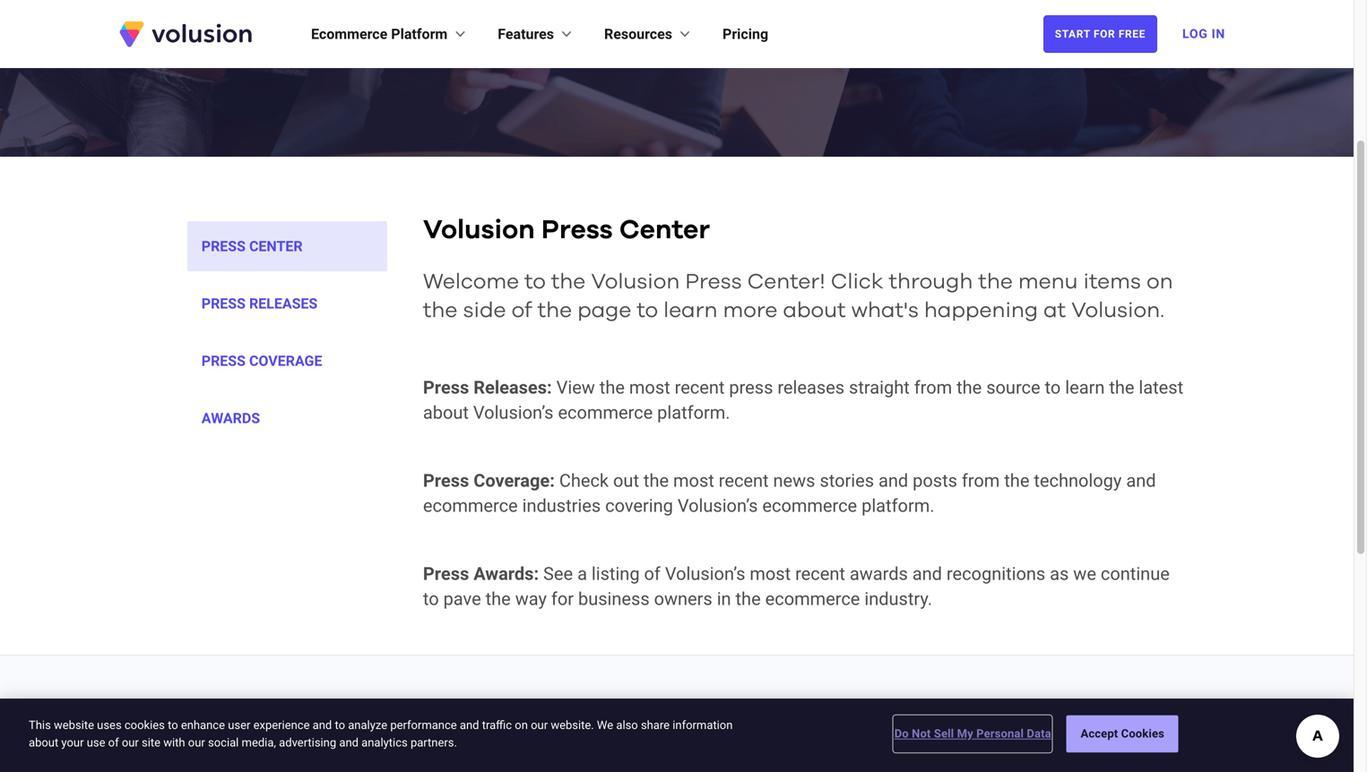 Task type: vqa. For each thing, say whether or not it's contained in the screenshot.
79 /month
no



Task type: describe. For each thing, give the bounding box(es) containing it.
see
[[543, 564, 573, 585]]

featured
[[706, 709, 763, 726]]

platform. inside view the most recent press releases straight from the source to learn the latest about volusion's ecommerce platform.
[[657, 403, 730, 424]]

of inside this website uses cookies to enhance user experience and to analyze performance and traffic on our website. we also share information about your use of our site with our social media, advertising and analytics partners.
[[108, 736, 119, 750]]

resources inside dropdown button
[[604, 26, 672, 43]]

awards
[[201, 410, 260, 427]]

accept
[[1081, 728, 1118, 741]]

news
[[773, 471, 815, 492]]

experience
[[253, 719, 310, 732]]

platform
[[391, 26, 448, 43]]

center inside "link"
[[249, 238, 303, 255]]

the right out
[[644, 471, 669, 492]]

site builder
[[156, 751, 219, 766]]

volusion's inside see a listing of volusion's most recent awards and recognitions as we continue to pave the way for business owners in the ecommerce industry.
[[665, 564, 745, 585]]

share
[[641, 719, 670, 732]]

continue
[[1101, 564, 1170, 585]]

awards:
[[474, 564, 539, 585]]

site builder link
[[156, 749, 296, 767]]

traffic
[[482, 719, 512, 732]]

center!
[[747, 272, 825, 293]]

start for free link
[[1043, 15, 1157, 53]]

source
[[986, 377, 1040, 398]]

log in
[[1182, 26, 1225, 41]]

of inside see a listing of volusion's most recent awards and recognitions as we continue to pave the way for business owners in the ecommerce industry.
[[644, 564, 661, 585]]

use
[[87, 736, 105, 750]]

pricing
[[723, 26, 768, 43]]

to up with
[[168, 719, 178, 732]]

social
[[208, 736, 239, 750]]

press coverage
[[201, 353, 322, 370]]

out
[[613, 471, 639, 492]]

stories
[[820, 471, 874, 492]]

posts
[[913, 471, 957, 492]]

releases:
[[474, 377, 552, 398]]

performance
[[390, 719, 457, 732]]

cookies
[[124, 719, 165, 732]]

about link
[[339, 749, 480, 767]]

press
[[729, 377, 773, 398]]

press up "page"
[[541, 217, 613, 244]]

on inside welcome to the volusion press center! click through the menu items on the side of the page to learn more about what's happening at volusion.
[[1147, 272, 1173, 293]]

log in link
[[1172, 14, 1236, 54]]

uses
[[97, 719, 122, 732]]

view the most recent press releases straight from the source to learn the latest about volusion's ecommerce platform.
[[423, 377, 1183, 424]]

click
[[831, 272, 883, 293]]

volusion press center
[[423, 217, 710, 244]]

press for press coverage:
[[423, 471, 469, 492]]

press inside welcome to the volusion press center! click through the menu items on the side of the page to learn more about what's happening at volusion.
[[685, 272, 742, 293]]

the right in
[[736, 589, 761, 610]]

features
[[498, 26, 554, 43]]

to down volusion press center
[[525, 272, 546, 293]]

press for press releases:
[[423, 377, 469, 398]]

about inside this website uses cookies to enhance user experience and to analyze performance and traffic on our website. we also share information about your use of our site with our social media, advertising and analytics partners.
[[29, 736, 58, 750]]

at
[[1044, 300, 1066, 322]]

log
[[1182, 26, 1208, 41]]

press for press center
[[201, 238, 246, 255]]

your
[[61, 736, 84, 750]]

about inside welcome to the volusion press center! click through the menu items on the side of the page to learn more about what's happening at volusion.
[[783, 300, 846, 322]]

ecommerce inside view the most recent press releases straight from the source to learn the latest about volusion's ecommerce platform.
[[558, 403, 653, 424]]

the left source on the right
[[957, 377, 982, 398]]

and up about
[[339, 736, 359, 750]]

advertising
[[279, 736, 336, 750]]

to inside view the most recent press releases straight from the source to learn the latest about volusion's ecommerce platform.
[[1045, 377, 1061, 398]]

on inside this website uses cookies to enhance user experience and to analyze performance and traffic on our website. we also share information about your use of our site with our social media, advertising and analytics partners.
[[515, 719, 528, 732]]

press for press awards:
[[423, 564, 469, 585]]

and left traffic
[[460, 719, 479, 732]]

my
[[957, 728, 973, 741]]

listing
[[592, 564, 640, 585]]

do
[[894, 728, 909, 741]]

latest
[[1139, 377, 1183, 398]]

and right 'technology'
[[1126, 471, 1156, 492]]

press coverage link
[[187, 336, 387, 386]]

of inside welcome to the volusion press center! click through the menu items on the side of the page to learn more about what's happening at volusion.
[[512, 300, 532, 322]]

business
[[578, 589, 650, 610]]

for
[[551, 589, 574, 610]]

site
[[156, 751, 177, 766]]

ecommerce platform button
[[311, 23, 469, 45]]

privacy alert dialog
[[0, 699, 1354, 773]]

awards
[[850, 564, 908, 585]]

straight
[[849, 377, 910, 398]]

0 horizontal spatial volusion
[[423, 217, 535, 244]]

more
[[723, 300, 778, 322]]

check
[[559, 471, 609, 492]]

website.
[[551, 719, 594, 732]]

volusion's inside view the most recent press releases straight from the source to learn the latest about volusion's ecommerce platform.
[[473, 403, 554, 424]]

ecommerce down news
[[762, 496, 857, 517]]

do not sell my personal data button
[[894, 717, 1051, 752]]

features button
[[498, 23, 576, 45]]

company
[[339, 709, 400, 726]]

data
[[1027, 728, 1051, 741]]

about
[[339, 751, 373, 766]]

website
[[54, 719, 94, 732]]

recent inside check out the most recent news stories and posts from the technology and ecommerce industries covering volusion's ecommerce platform.
[[719, 471, 769, 492]]

pricing link
[[723, 23, 768, 45]]

way
[[515, 589, 547, 610]]

1 horizontal spatial center
[[619, 217, 710, 244]]

welcome
[[423, 272, 519, 293]]

do not sell my personal data
[[894, 728, 1051, 741]]

press for press coverage
[[201, 353, 246, 370]]

press releases:
[[423, 377, 552, 398]]

and left posts
[[879, 471, 908, 492]]

analyze
[[348, 719, 387, 732]]

the right view
[[600, 377, 625, 398]]

the up the happening
[[978, 272, 1013, 293]]



Task type: locate. For each thing, give the bounding box(es) containing it.
press center
[[201, 238, 303, 255]]

volusion's up in
[[665, 564, 745, 585]]

0 horizontal spatial from
[[914, 377, 952, 398]]

learn right source on the right
[[1065, 377, 1105, 398]]

volusion.
[[1071, 300, 1165, 322]]

covering
[[605, 496, 673, 517]]

ecommerce
[[311, 26, 388, 43]]

volusion inside welcome to the volusion press center! click through the menu items on the side of the page to learn more about what's happening at volusion.
[[591, 272, 680, 293]]

releases
[[778, 377, 845, 398]]

enhance
[[181, 719, 225, 732]]

the left 'technology'
[[1004, 471, 1030, 492]]

1 horizontal spatial volusion
[[591, 272, 680, 293]]

our up builder
[[188, 736, 205, 750]]

1 horizontal spatial our
[[188, 736, 205, 750]]

to left analyze
[[335, 719, 345, 732]]

see a listing of volusion's most recent awards and recognitions as we continue to pave the way for business owners in the ecommerce industry.
[[423, 564, 1170, 610]]

0 horizontal spatial learn
[[664, 300, 718, 322]]

1 vertical spatial volusion
[[591, 272, 680, 293]]

volusion's right covering
[[678, 496, 758, 517]]

cookies
[[1121, 728, 1164, 741]]

start
[[1055, 28, 1090, 40]]

with
[[163, 736, 185, 750]]

2 horizontal spatial about
[[783, 300, 846, 322]]

ecommerce platform
[[311, 26, 448, 43]]

user
[[228, 719, 250, 732]]

0 vertical spatial platform.
[[657, 403, 730, 424]]

the left "page"
[[538, 300, 572, 322]]

recognitions
[[947, 564, 1046, 585]]

the down the welcome
[[423, 300, 458, 322]]

1 vertical spatial learn
[[1065, 377, 1105, 398]]

recent left awards
[[795, 564, 845, 585]]

1 horizontal spatial resources
[[604, 26, 672, 43]]

learn inside view the most recent press releases straight from the source to learn the latest about volusion's ecommerce platform.
[[1065, 377, 1105, 398]]

most inside see a listing of volusion's most recent awards and recognitions as we continue to pave the way for business owners in the ecommerce industry.
[[750, 564, 791, 585]]

the up "page"
[[551, 272, 586, 293]]

items
[[1083, 272, 1141, 293]]

about inside view the most recent press releases straight from the source to learn the latest about volusion's ecommerce platform.
[[423, 403, 469, 424]]

1 horizontal spatial about
[[423, 403, 469, 424]]

sell
[[934, 728, 954, 741]]

pave
[[443, 589, 481, 610]]

releases
[[249, 295, 318, 312]]

1 vertical spatial resources
[[523, 709, 591, 726]]

platform. down posts
[[862, 496, 935, 517]]

on right items
[[1147, 272, 1173, 293]]

1 horizontal spatial learn
[[1065, 377, 1105, 398]]

1 horizontal spatial on
[[1147, 272, 1173, 293]]

and up advertising
[[313, 719, 332, 732]]

recent inside see a listing of volusion's most recent awards and recognitions as we continue to pave the way for business owners in the ecommerce industry.
[[795, 564, 845, 585]]

not
[[912, 728, 931, 741]]

0 horizontal spatial on
[[515, 719, 528, 732]]

0 horizontal spatial of
[[108, 736, 119, 750]]

volusion's down releases:
[[473, 403, 554, 424]]

0 horizontal spatial platform.
[[657, 403, 730, 424]]

learn left more
[[664, 300, 718, 322]]

2 vertical spatial about
[[29, 736, 58, 750]]

volusion up the welcome
[[423, 217, 535, 244]]

about down this
[[29, 736, 58, 750]]

welcome to the volusion press center! click through the menu items on the side of the page to learn more about what's happening at volusion.
[[423, 272, 1173, 322]]

most right view
[[629, 377, 670, 398]]

press inside "link"
[[201, 238, 246, 255]]

from right straight
[[914, 377, 952, 398]]

volusion up "page"
[[591, 272, 680, 293]]

our left website.
[[531, 719, 548, 732]]

product
[[156, 709, 207, 726]]

and up industry. in the bottom of the page
[[912, 564, 942, 585]]

volusion
[[423, 217, 535, 244], [591, 272, 680, 293]]

through
[[889, 272, 973, 293]]

0 horizontal spatial resources
[[523, 709, 591, 726]]

ecommerce inside see a listing of volusion's most recent awards and recognitions as we continue to pave the way for business owners in the ecommerce industry.
[[765, 589, 860, 610]]

a
[[577, 564, 587, 585]]

to right source on the right
[[1045, 377, 1061, 398]]

on right traffic
[[515, 719, 528, 732]]

2 horizontal spatial our
[[531, 719, 548, 732]]

press up pave
[[423, 564, 469, 585]]

from inside check out the most recent news stories and posts from the technology and ecommerce industries covering volusion's ecommerce platform.
[[962, 471, 1000, 492]]

from inside view the most recent press releases straight from the source to learn the latest about volusion's ecommerce platform.
[[914, 377, 952, 398]]

from
[[914, 377, 952, 398], [962, 471, 1000, 492]]

press releases
[[201, 295, 318, 312]]

partners.
[[411, 736, 457, 750]]

side
[[463, 300, 506, 322]]

of
[[512, 300, 532, 322], [644, 564, 661, 585], [108, 736, 119, 750]]

site
[[142, 736, 160, 750]]

media,
[[242, 736, 276, 750]]

1 vertical spatial from
[[962, 471, 1000, 492]]

analytics
[[361, 736, 408, 750]]

press left the releases
[[201, 295, 246, 312]]

press left releases:
[[423, 377, 469, 398]]

press for press releases
[[201, 295, 246, 312]]

ecommerce down view
[[558, 403, 653, 424]]

to inside see a listing of volusion's most recent awards and recognitions as we continue to pave the way for business owners in the ecommerce industry.
[[423, 589, 439, 610]]

to left pave
[[423, 589, 439, 610]]

ecommerce down awards
[[765, 589, 860, 610]]

for
[[1094, 28, 1115, 40]]

press coverage:
[[423, 471, 555, 492]]

2 vertical spatial of
[[108, 736, 119, 750]]

about down center!
[[783, 300, 846, 322]]

most
[[629, 377, 670, 398], [673, 471, 714, 492], [750, 564, 791, 585]]

the down "awards:"
[[486, 589, 511, 610]]

1 vertical spatial most
[[673, 471, 714, 492]]

platform. down press
[[657, 403, 730, 424]]

volusion's inside check out the most recent news stories and posts from the technology and ecommerce industries covering volusion's ecommerce platform.
[[678, 496, 758, 517]]

technology
[[1034, 471, 1122, 492]]

happening
[[924, 300, 1038, 322]]

coverage
[[249, 353, 322, 370]]

press releases link
[[187, 279, 387, 329]]

of right side
[[512, 300, 532, 322]]

the
[[551, 272, 586, 293], [978, 272, 1013, 293], [423, 300, 458, 322], [538, 300, 572, 322], [600, 377, 625, 398], [957, 377, 982, 398], [1109, 377, 1134, 398], [644, 471, 669, 492], [1004, 471, 1030, 492], [486, 589, 511, 610], [736, 589, 761, 610]]

1 vertical spatial recent
[[719, 471, 769, 492]]

ecommerce down press coverage: in the bottom of the page
[[423, 496, 518, 517]]

0 vertical spatial on
[[1147, 272, 1173, 293]]

menu
[[1018, 272, 1078, 293]]

our
[[531, 719, 548, 732], [122, 736, 139, 750], [188, 736, 205, 750]]

1 vertical spatial on
[[515, 719, 528, 732]]

the left latest in the right of the page
[[1109, 377, 1134, 398]]

press up awards
[[201, 353, 246, 370]]

most inside check out the most recent news stories and posts from the technology and ecommerce industries covering volusion's ecommerce platform.
[[673, 471, 714, 492]]

press up more
[[685, 272, 742, 293]]

of right listing
[[644, 564, 661, 585]]

industry.
[[865, 589, 932, 610]]

about down press releases:
[[423, 403, 469, 424]]

start for free
[[1055, 28, 1146, 40]]

resources button
[[604, 23, 694, 45]]

0 vertical spatial most
[[629, 377, 670, 398]]

0 horizontal spatial most
[[629, 377, 670, 398]]

check out the most recent news stories and posts from the technology and ecommerce industries covering volusion's ecommerce platform.
[[423, 471, 1156, 517]]

2 vertical spatial recent
[[795, 564, 845, 585]]

platform. inside check out the most recent news stories and posts from the technology and ecommerce industries covering volusion's ecommerce platform.
[[862, 496, 935, 517]]

0 vertical spatial learn
[[664, 300, 718, 322]]

1 horizontal spatial of
[[512, 300, 532, 322]]

2 vertical spatial most
[[750, 564, 791, 585]]

0 vertical spatial recent
[[675, 377, 725, 398]]

press center link
[[187, 221, 387, 272]]

owners
[[654, 589, 712, 610]]

recent left news
[[719, 471, 769, 492]]

2 vertical spatial volusion's
[[665, 564, 745, 585]]

from right posts
[[962, 471, 1000, 492]]

0 vertical spatial resources
[[604, 26, 672, 43]]

1 vertical spatial about
[[423, 403, 469, 424]]

builder
[[180, 751, 219, 766]]

2 horizontal spatial of
[[644, 564, 661, 585]]

as
[[1050, 564, 1069, 585]]

most right out
[[673, 471, 714, 492]]

accept cookies button
[[1067, 716, 1179, 753]]

0 vertical spatial about
[[783, 300, 846, 322]]

recent inside view the most recent press releases straight from the source to learn the latest about volusion's ecommerce platform.
[[675, 377, 725, 398]]

1 vertical spatial volusion's
[[678, 496, 758, 517]]

to right "page"
[[637, 300, 658, 322]]

in
[[717, 589, 731, 610]]

0 horizontal spatial about
[[29, 736, 58, 750]]

accept cookies
[[1081, 728, 1164, 741]]

and inside see a listing of volusion's most recent awards and recognitions as we continue to pave the way for business owners in the ecommerce industry.
[[912, 564, 942, 585]]

press awards:
[[423, 564, 539, 585]]

volusion's
[[473, 403, 554, 424], [678, 496, 758, 517], [665, 564, 745, 585]]

press up press releases
[[201, 238, 246, 255]]

most down check out the most recent news stories and posts from the technology and ecommerce industries covering volusion's ecommerce platform.
[[750, 564, 791, 585]]

press left coverage:
[[423, 471, 469, 492]]

0 vertical spatial of
[[512, 300, 532, 322]]

0 vertical spatial volusion's
[[473, 403, 554, 424]]

1 horizontal spatial from
[[962, 471, 1000, 492]]

our left site
[[122, 736, 139, 750]]

information
[[673, 719, 733, 732]]

1 vertical spatial platform.
[[862, 496, 935, 517]]

1 horizontal spatial platform.
[[862, 496, 935, 517]]

0 vertical spatial from
[[914, 377, 952, 398]]

in
[[1212, 26, 1225, 41]]

0 vertical spatial volusion
[[423, 217, 535, 244]]

recent left press
[[675, 377, 725, 398]]

also
[[616, 719, 638, 732]]

0 horizontal spatial our
[[122, 736, 139, 750]]

0 horizontal spatial center
[[249, 238, 303, 255]]

recent
[[675, 377, 725, 398], [719, 471, 769, 492], [795, 564, 845, 585]]

learn
[[664, 300, 718, 322], [1065, 377, 1105, 398]]

1 horizontal spatial most
[[673, 471, 714, 492]]

most inside view the most recent press releases straight from the source to learn the latest about volusion's ecommerce platform.
[[629, 377, 670, 398]]

industries
[[522, 496, 601, 517]]

2 horizontal spatial most
[[750, 564, 791, 585]]

1 vertical spatial of
[[644, 564, 661, 585]]

of right use
[[108, 736, 119, 750]]

learn inside welcome to the volusion press center! click through the menu items on the side of the page to learn more about what's happening at volusion.
[[664, 300, 718, 322]]

coverage:
[[474, 471, 555, 492]]

to
[[525, 272, 546, 293], [637, 300, 658, 322], [1045, 377, 1061, 398], [423, 589, 439, 610], [168, 719, 178, 732], [335, 719, 345, 732]]



